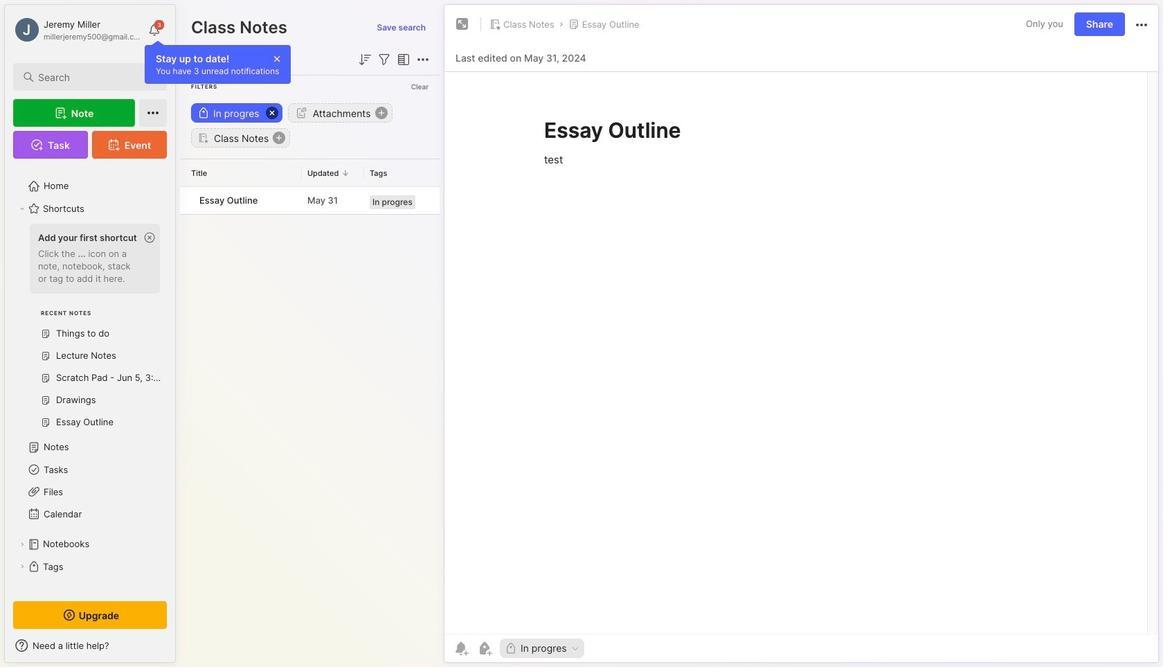 Task type: describe. For each thing, give the bounding box(es) containing it.
0 vertical spatial more actions field
[[1134, 15, 1151, 33]]

add a reminder image
[[453, 640, 470, 657]]

Search text field
[[38, 71, 154, 84]]

more actions image inside note window element
[[1134, 16, 1151, 33]]

0 horizontal spatial more actions field
[[415, 51, 432, 68]]

add tag image
[[477, 640, 493, 657]]

Sort options field
[[357, 51, 373, 68]]

View options field
[[393, 51, 412, 68]]

Account field
[[13, 16, 141, 44]]

none search field inside 'main' element
[[38, 69, 154, 85]]

Add filters field
[[376, 51, 393, 68]]

note window element
[[444, 4, 1160, 666]]

add filters image
[[376, 51, 393, 68]]

click to collapse image
[[175, 641, 185, 658]]

expand notebooks image
[[18, 540, 26, 549]]



Task type: vqa. For each thing, say whether or not it's contained in the screenshot.
Search text box
yes



Task type: locate. For each thing, give the bounding box(es) containing it.
cell
[[180, 187, 191, 214]]

tree inside 'main' element
[[5, 167, 175, 630]]

expand note image
[[454, 16, 471, 33]]

1 horizontal spatial more actions field
[[1134, 15, 1151, 33]]

More actions field
[[1134, 15, 1151, 33], [415, 51, 432, 68]]

1 vertical spatial more actions field
[[415, 51, 432, 68]]

0 vertical spatial more actions image
[[1134, 16, 1151, 33]]

main element
[[0, 0, 180, 667]]

1 vertical spatial more actions image
[[415, 51, 432, 68]]

WHAT'S NEW field
[[5, 635, 175, 657]]

group inside 'main' element
[[13, 220, 167, 442]]

tree
[[5, 167, 175, 630]]

0 horizontal spatial more actions image
[[415, 51, 432, 68]]

more actions image
[[1134, 16, 1151, 33], [415, 51, 432, 68]]

Note Editor text field
[[445, 71, 1159, 634]]

expand tags image
[[18, 562, 26, 571]]

In progres Tag actions field
[[567, 644, 580, 653]]

group
[[13, 220, 167, 442]]

tooltip
[[145, 40, 291, 84]]

row group
[[180, 187, 440, 215]]

None search field
[[38, 69, 154, 85]]

1 horizontal spatial more actions image
[[1134, 16, 1151, 33]]



